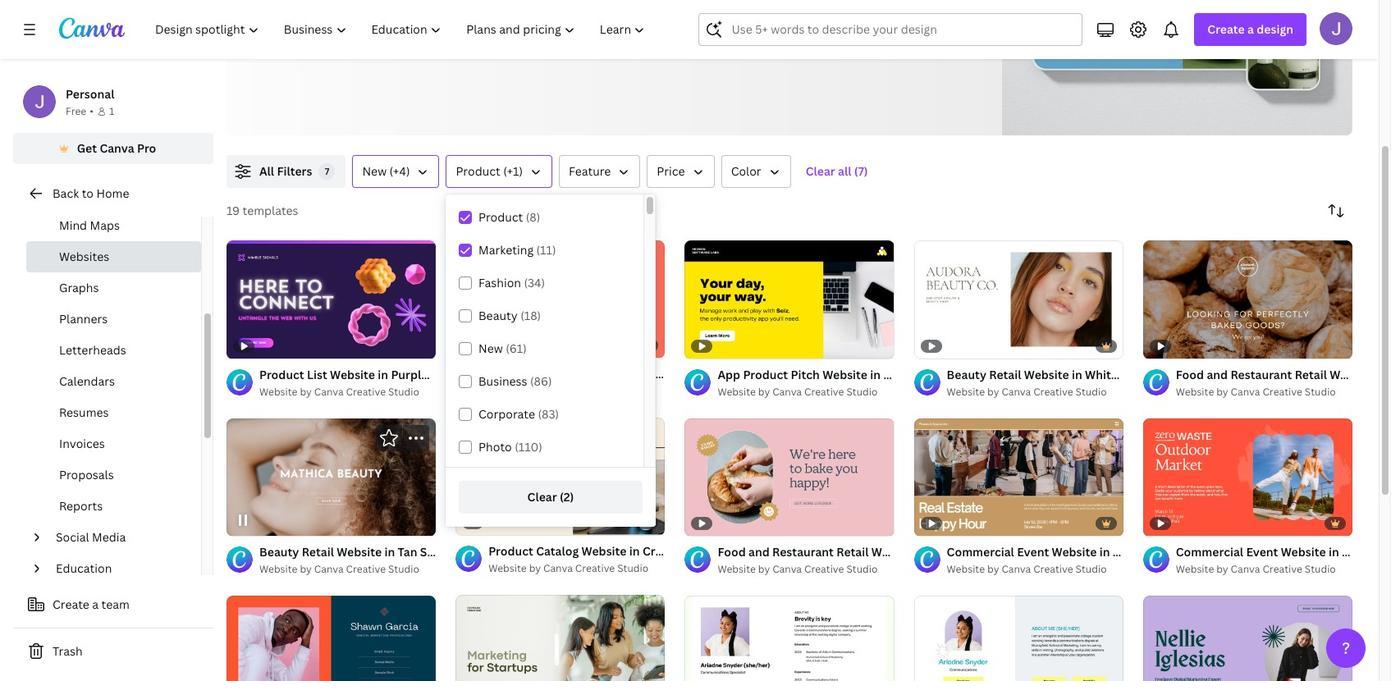 Task type: describe. For each thing, give the bounding box(es) containing it.
product catalog website in cream black warm & modern style website by canva creative studio
[[489, 544, 836, 576]]

product for product list website in purple pink yellow tactile 3d style website by canva creative studio
[[259, 367, 304, 382]]

creative inside beauty retail website in tan simple light style website by canva creative studio
[[346, 563, 386, 577]]

7 filter options selected element
[[319, 163, 335, 180]]

trash link
[[13, 636, 214, 668]]

free
[[542, 30, 568, 48]]

photo (110)
[[479, 439, 543, 455]]

Search search field
[[732, 14, 1073, 45]]

studio inside beauty retail website in tan simple light style website by canva creative studio
[[388, 563, 420, 577]]

black
[[682, 544, 713, 560]]

business,
[[470, 8, 529, 26]]

beauty retail website in white and grey simple light style website by canva creative studio
[[947, 367, 1275, 399]]

clear for clear (2)
[[528, 489, 557, 505]]

proposals
[[59, 467, 114, 483]]

all filters
[[259, 163, 312, 179]]

(18)
[[521, 308, 541, 324]]

product list website in purple pink yellow tactile 3d style website by canva creative studio
[[259, 367, 583, 399]]

in for tan
[[385, 544, 395, 560]]

calendars link
[[26, 366, 201, 397]]

creative inside product catalog website in cream black warm & modern style website by canva creative studio
[[575, 562, 615, 576]]

create a design
[[1208, 21, 1294, 37]]

price button
[[647, 155, 715, 188]]

get canva pro button
[[13, 133, 214, 164]]

•
[[90, 104, 94, 118]]

proposals link
[[26, 460, 201, 491]]

beauty for beauty retail website in white and grey simple light style website by canva creative studio
[[947, 367, 987, 382]]

designed,
[[478, 30, 539, 48]]

templates.
[[623, 30, 690, 48]]

clear for clear all (7)
[[806, 163, 836, 179]]

(34)
[[524, 275, 545, 291]]

style inside beauty retail website in tan simple light style website by canva creative studio
[[493, 544, 521, 560]]

(11)
[[537, 242, 556, 258]]

creative inside "beauty retail website in white and grey simple light style website by canva creative studio"
[[1034, 385, 1074, 399]]

product catalog website in cream black warm & modern style link
[[489, 543, 836, 561]]

reports
[[59, 498, 103, 514]]

in for purple
[[378, 367, 388, 382]]

create a design button
[[1195, 13, 1307, 46]]

more
[[280, 30, 313, 48]]

(83)
[[538, 406, 559, 422]]

these
[[347, 30, 382, 48]]

any
[[444, 8, 467, 26]]

simple inside "beauty retail website in white and grey simple light style website by canva creative studio"
[[1174, 367, 1213, 382]]

product for product (8)
[[479, 209, 523, 225]]

corporate
[[479, 406, 535, 422]]

clear all (7) button
[[798, 155, 877, 188]]

all
[[838, 163, 852, 179]]

product (+1) button
[[446, 155, 553, 188]]

by inside beauty retail website in tan simple light style website by canva creative studio
[[300, 563, 312, 577]]

by inside "beauty retail website in white and grey simple light style website by canva creative studio"
[[988, 385, 1000, 399]]

product for product (+1)
[[456, 163, 501, 179]]

free
[[66, 104, 86, 118]]

style for product catalog website in cream black warm & modern style
[[808, 544, 836, 560]]

&
[[751, 544, 758, 560]]

yellow
[[458, 367, 494, 382]]

beauty retail website in tan simple light style website by canva creative studio
[[259, 544, 521, 577]]

canva inside get canva pro button
[[100, 140, 134, 156]]

modern
[[761, 544, 805, 560]]

(7)
[[855, 163, 868, 179]]

3d
[[537, 367, 552, 382]]

letterheads
[[59, 342, 126, 358]]

studio inside "beauty retail website in white and grey simple light style website by canva creative studio"
[[1076, 385, 1107, 399]]

create for create a team
[[53, 597, 89, 613]]

beauty (18)
[[479, 308, 541, 324]]

by inside product catalog website in cream black warm & modern style website by canva creative studio
[[529, 562, 541, 576]]

back
[[53, 186, 79, 201]]

(+4)
[[390, 163, 410, 179]]

planners
[[59, 311, 108, 327]]

product catalog website in bright red white chic photocentric frames style image
[[456, 240, 665, 358]]

get canva pro
[[77, 140, 156, 156]]

19 templates
[[227, 203, 299, 218]]

a for design
[[1248, 21, 1255, 37]]

pro
[[137, 140, 156, 156]]

by inside product list website in purple pink yellow tactile 3d style website by canva creative studio
[[300, 385, 312, 399]]

design
[[1257, 21, 1294, 37]]

create a team button
[[13, 589, 214, 622]]

feature button
[[559, 155, 641, 188]]

media
[[92, 530, 126, 545]]

back to home
[[53, 186, 129, 201]]

product list website in purple pink yellow tactile 3d style link
[[259, 366, 583, 384]]

tactile
[[497, 367, 534, 382]]

design a beautiful website for any business, portfolio, event, organization, and more with these professionally designed, free website templates.
[[253, 8, 719, 48]]

in for cream
[[630, 544, 640, 560]]

product (+1)
[[456, 163, 523, 179]]

studio inside product catalog website in cream black warm & modern style website by canva creative studio
[[618, 562, 649, 576]]

social media
[[56, 530, 126, 545]]

templates
[[243, 203, 299, 218]]

warm
[[715, 544, 748, 560]]

graphs link
[[26, 273, 201, 304]]

cream
[[643, 544, 679, 560]]

beautiful
[[310, 8, 367, 26]]

(110)
[[515, 439, 543, 455]]

invoices link
[[26, 429, 201, 460]]

and inside design a beautiful website for any business, portfolio, event, organization, and more with these professionally designed, free website templates.
[[253, 30, 277, 48]]

resumes link
[[26, 397, 201, 429]]

to
[[82, 186, 94, 201]]

grey
[[1145, 367, 1171, 382]]

event,
[[594, 8, 634, 26]]

list
[[307, 367, 327, 382]]



Task type: locate. For each thing, give the bounding box(es) containing it.
beauty retail website in tan simple light style link
[[259, 544, 521, 562]]

with
[[316, 30, 344, 48]]

1 horizontal spatial and
[[1121, 367, 1142, 382]]

simple right tan at the bottom
[[420, 544, 459, 560]]

professionally
[[385, 30, 475, 48]]

business (86)
[[479, 374, 552, 389]]

create inside dropdown button
[[1208, 21, 1246, 37]]

color
[[731, 163, 762, 179]]

beauty inside beauty retail website in tan simple light style website by canva creative studio
[[259, 544, 299, 560]]

top level navigation element
[[145, 13, 660, 46]]

clear (2) button
[[459, 481, 643, 514]]

0 vertical spatial new
[[363, 163, 387, 179]]

style
[[555, 367, 583, 382], [1246, 367, 1275, 382], [808, 544, 836, 560], [493, 544, 521, 560]]

0 horizontal spatial light
[[462, 544, 490, 560]]

(2)
[[560, 489, 574, 505]]

new (+4) button
[[353, 155, 440, 188]]

canva inside beauty retail website in tan simple light style website by canva creative studio
[[314, 563, 344, 577]]

a inside design a beautiful website for any business, portfolio, event, organization, and more with these professionally designed, free website templates.
[[299, 8, 306, 26]]

create a team
[[53, 597, 130, 613]]

0 vertical spatial retail
[[990, 367, 1022, 382]]

team
[[101, 597, 130, 613]]

jacob simon image
[[1320, 12, 1353, 45]]

1 horizontal spatial clear
[[806, 163, 836, 179]]

a left team at the left of page
[[92, 597, 99, 613]]

a inside dropdown button
[[1248, 21, 1255, 37]]

mint green peach color blocks sales & marketing resume website image
[[685, 596, 895, 682]]

product left list
[[259, 367, 304, 382]]

website down event,
[[571, 30, 620, 48]]

clear all (7)
[[806, 163, 868, 179]]

0 horizontal spatial new
[[363, 163, 387, 179]]

marketing
[[479, 242, 534, 258]]

light
[[1216, 367, 1244, 382], [462, 544, 490, 560]]

simple inside beauty retail website in tan simple light style website by canva creative studio
[[420, 544, 459, 560]]

letterheads link
[[26, 335, 201, 366]]

1 vertical spatial light
[[462, 544, 490, 560]]

studio
[[618, 384, 649, 398], [388, 385, 420, 399], [847, 385, 878, 399], [1076, 385, 1107, 399], [1306, 385, 1337, 399], [618, 562, 649, 576], [388, 563, 420, 577], [847, 563, 878, 577], [1076, 563, 1107, 577], [1306, 563, 1337, 577]]

business
[[479, 374, 528, 389]]

0 vertical spatial and
[[253, 30, 277, 48]]

and inside "beauty retail website in white and grey simple light style website by canva creative studio"
[[1121, 367, 1142, 382]]

yellow teal fresh clean sales & marketing resume website image
[[914, 596, 1124, 682]]

mind maps link
[[26, 210, 201, 241]]

2 horizontal spatial a
[[1248, 21, 1255, 37]]

light inside "beauty retail website in white and grey simple light style website by canva creative studio"
[[1216, 367, 1244, 382]]

in left purple
[[378, 367, 388, 382]]

create left design
[[1208, 21, 1246, 37]]

1 horizontal spatial new
[[479, 341, 503, 356]]

retail for beauty retail website in white and grey simple light style
[[990, 367, 1022, 382]]

fashion
[[479, 275, 521, 291]]

1 vertical spatial clear
[[528, 489, 557, 505]]

1 vertical spatial and
[[1121, 367, 1142, 382]]

0 horizontal spatial clear
[[528, 489, 557, 505]]

a up more
[[299, 8, 306, 26]]

(+1)
[[504, 163, 523, 179]]

studio inside product list website in purple pink yellow tactile 3d style website by canva creative studio
[[388, 385, 420, 399]]

style for beauty retail website in white and grey simple light style
[[1246, 367, 1275, 382]]

canva inside product list website in purple pink yellow tactile 3d style website by canva creative studio
[[314, 385, 344, 399]]

canva inside "beauty retail website in white and grey simple light style website by canva creative studio"
[[1002, 385, 1032, 399]]

canva
[[100, 140, 134, 156], [544, 384, 573, 398], [314, 385, 344, 399], [773, 385, 802, 399], [1002, 385, 1032, 399], [1231, 385, 1261, 399], [544, 562, 573, 576], [314, 563, 344, 577], [773, 563, 802, 577], [1002, 563, 1032, 577], [1231, 563, 1261, 577]]

fashion (34)
[[479, 275, 545, 291]]

in left 'cream' at the bottom left
[[630, 544, 640, 560]]

feature
[[569, 163, 611, 179]]

education link
[[49, 553, 191, 585]]

and left grey
[[1121, 367, 1142, 382]]

None search field
[[699, 13, 1083, 46]]

in inside product catalog website in cream black warm & modern style website by canva creative studio
[[630, 544, 640, 560]]

by
[[529, 384, 541, 398], [300, 385, 312, 399], [759, 385, 770, 399], [988, 385, 1000, 399], [1217, 385, 1229, 399], [529, 562, 541, 576], [300, 563, 312, 577], [759, 563, 770, 577], [988, 563, 1000, 577], [1217, 563, 1229, 577]]

tan
[[398, 544, 418, 560]]

0 vertical spatial clear
[[806, 163, 836, 179]]

in left white
[[1072, 367, 1083, 382]]

product inside product list website in purple pink yellow tactile 3d style website by canva creative studio
[[259, 367, 304, 382]]

0 vertical spatial website
[[370, 8, 419, 26]]

social
[[56, 530, 89, 545]]

retail inside "beauty retail website in white and grey simple light style website by canva creative studio"
[[990, 367, 1022, 382]]

new for new (+4)
[[363, 163, 387, 179]]

style for product list website in purple pink yellow tactile 3d style
[[555, 367, 583, 382]]

purple
[[391, 367, 428, 382]]

filters
[[277, 163, 312, 179]]

19
[[227, 203, 240, 218]]

clear left all
[[806, 163, 836, 179]]

style inside "beauty retail website in white and grey simple light style website by canva creative studio"
[[1246, 367, 1275, 382]]

create down education
[[53, 597, 89, 613]]

for
[[422, 8, 441, 26]]

1 vertical spatial create
[[53, 597, 89, 613]]

new (61)
[[479, 341, 527, 356]]

create inside button
[[53, 597, 89, 613]]

planners link
[[26, 304, 201, 335]]

website
[[330, 367, 375, 382], [1025, 367, 1070, 382], [489, 384, 527, 398], [259, 385, 298, 399], [718, 385, 756, 399], [947, 385, 986, 399], [1177, 385, 1215, 399], [582, 544, 627, 560], [337, 544, 382, 560], [489, 562, 527, 576], [259, 563, 298, 577], [718, 563, 756, 577], [947, 563, 986, 577], [1177, 563, 1215, 577]]

website templates image
[[1003, 0, 1353, 135], [1003, 0, 1353, 135]]

product inside the 'product (+1)' button
[[456, 163, 501, 179]]

light inside beauty retail website in tan simple light style website by canva creative studio
[[462, 544, 490, 560]]

product left (+1)
[[456, 163, 501, 179]]

product (8)
[[479, 209, 541, 225]]

catalog
[[536, 544, 579, 560]]

(86)
[[530, 374, 552, 389]]

style inside product catalog website in cream black warm & modern style website by canva creative studio
[[808, 544, 836, 560]]

1 vertical spatial retail
[[302, 544, 334, 560]]

a left design
[[1248, 21, 1255, 37]]

and down the design
[[253, 30, 277, 48]]

canva inside product catalog website in cream black warm & modern style website by canva creative studio
[[544, 562, 573, 576]]

in left tan at the bottom
[[385, 544, 395, 560]]

1 horizontal spatial create
[[1208, 21, 1246, 37]]

in inside product list website in purple pink yellow tactile 3d style website by canva creative studio
[[378, 367, 388, 382]]

retail inside beauty retail website in tan simple light style website by canva creative studio
[[302, 544, 334, 560]]

1 horizontal spatial simple
[[1174, 367, 1213, 382]]

1 vertical spatial website
[[571, 30, 620, 48]]

a inside button
[[92, 597, 99, 613]]

style inside product list website in purple pink yellow tactile 3d style website by canva creative studio
[[555, 367, 583, 382]]

0 horizontal spatial simple
[[420, 544, 459, 560]]

product left (8)
[[479, 209, 523, 225]]

beauty for beauty (18)
[[479, 308, 518, 324]]

0 vertical spatial simple
[[1174, 367, 1213, 382]]

simple right grey
[[1174, 367, 1213, 382]]

1 vertical spatial simple
[[420, 544, 459, 560]]

create for create a design
[[1208, 21, 1246, 37]]

social media link
[[49, 522, 191, 553]]

white
[[1086, 367, 1118, 382]]

get
[[77, 140, 97, 156]]

in inside "beauty retail website in white and grey simple light style website by canva creative studio"
[[1072, 367, 1083, 382]]

1 horizontal spatial retail
[[990, 367, 1022, 382]]

0 horizontal spatial create
[[53, 597, 89, 613]]

design
[[253, 8, 296, 26]]

0 vertical spatial beauty
[[479, 308, 518, 324]]

(61)
[[506, 341, 527, 356]]

product inside product catalog website in cream black warm & modern style website by canva creative studio
[[489, 544, 534, 560]]

0 horizontal spatial retail
[[302, 544, 334, 560]]

corporate (83)
[[479, 406, 559, 422]]

beauty for beauty retail website in tan simple light style website by canva creative studio
[[259, 544, 299, 560]]

0 vertical spatial create
[[1208, 21, 1246, 37]]

retail for beauty retail website in tan simple light style
[[302, 544, 334, 560]]

website
[[370, 8, 419, 26], [571, 30, 620, 48]]

light right tan at the bottom
[[462, 544, 490, 560]]

new (+4)
[[363, 163, 410, 179]]

new left (+4) at left
[[363, 163, 387, 179]]

websites
[[59, 249, 109, 264]]

0 horizontal spatial beauty
[[259, 544, 299, 560]]

Sort by button
[[1320, 195, 1353, 227]]

beauty inside "beauty retail website in white and grey simple light style website by canva creative studio"
[[947, 367, 987, 382]]

product left catalog
[[489, 544, 534, 560]]

calendars
[[59, 374, 115, 389]]

beauty retail website in white and grey simple light style link
[[947, 366, 1275, 384]]

1 horizontal spatial a
[[299, 8, 306, 26]]

2 horizontal spatial beauty
[[947, 367, 987, 382]]

portfolio,
[[532, 8, 591, 26]]

0 vertical spatial light
[[1216, 367, 1244, 382]]

in
[[378, 367, 388, 382], [1072, 367, 1083, 382], [630, 544, 640, 560], [385, 544, 395, 560]]

new
[[363, 163, 387, 179], [479, 341, 503, 356]]

clear left '(2)'
[[528, 489, 557, 505]]

free •
[[66, 104, 94, 118]]

2 vertical spatial beauty
[[259, 544, 299, 560]]

7
[[325, 165, 329, 177]]

clear
[[806, 163, 836, 179], [528, 489, 557, 505]]

new left (61)
[[479, 341, 503, 356]]

1 horizontal spatial beauty
[[479, 308, 518, 324]]

pink
[[431, 367, 455, 382]]

trash
[[53, 644, 83, 659]]

new for new (61)
[[479, 341, 503, 356]]

education
[[56, 561, 112, 576]]

1 vertical spatial new
[[479, 341, 503, 356]]

1 vertical spatial beauty
[[947, 367, 987, 382]]

creative inside product list website in purple pink yellow tactile 3d style website by canva creative studio
[[346, 385, 386, 399]]

1 horizontal spatial light
[[1216, 367, 1244, 382]]

in for white
[[1072, 367, 1083, 382]]

website by canva creative studio link
[[489, 383, 665, 400], [259, 384, 436, 400], [718, 384, 895, 400], [947, 384, 1124, 400], [1177, 384, 1353, 400], [489, 561, 665, 578], [259, 562, 436, 578], [718, 562, 895, 578], [947, 562, 1124, 578], [1177, 562, 1353, 578]]

0 horizontal spatial a
[[92, 597, 99, 613]]

a for beautiful
[[299, 8, 306, 26]]

(8)
[[526, 209, 541, 225]]

mind maps
[[59, 218, 120, 233]]

mind
[[59, 218, 87, 233]]

marketing (11)
[[479, 242, 556, 258]]

resumes
[[59, 405, 109, 420]]

a for team
[[92, 597, 99, 613]]

website up these
[[370, 8, 419, 26]]

1 horizontal spatial website
[[571, 30, 620, 48]]

and
[[253, 30, 277, 48], [1121, 367, 1142, 382]]

new inside button
[[363, 163, 387, 179]]

0 horizontal spatial and
[[253, 30, 277, 48]]

light right grey
[[1216, 367, 1244, 382]]

color button
[[722, 155, 791, 188]]

product for product catalog website in cream black warm & modern style website by canva creative studio
[[489, 544, 534, 560]]

pastel purple and dark green color blocks marketing personal website image
[[227, 596, 436, 682]]

0 horizontal spatial website
[[370, 8, 419, 26]]

in inside beauty retail website in tan simple light style website by canva creative studio
[[385, 544, 395, 560]]



Task type: vqa. For each thing, say whether or not it's contained in the screenshot.
the right The Get
no



